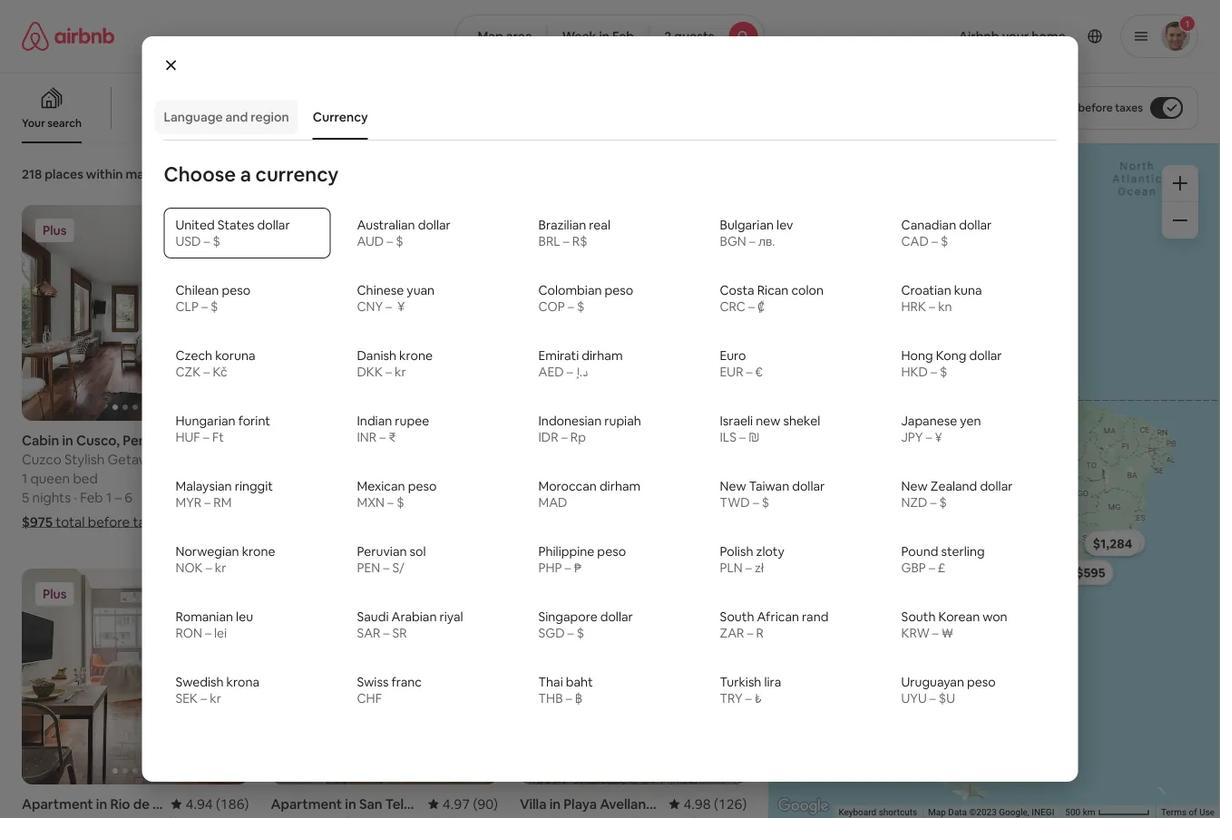 Task type: describe. For each thing, give the bounding box(es) containing it.
cabin in cusco, peru cuzco stylish getaway cabin 1 queen bed 5 nights · feb 1 – 6 $975 total before taxes
[[22, 432, 203, 531]]

taxes inside display total before taxes button
[[1116, 101, 1144, 115]]

4.94 out of 5 average rating,  186 reviews image
[[171, 796, 249, 813]]

saudi arabian riyal sar – sr
[[357, 609, 463, 642]]

new
[[756, 413, 781, 429]]

norwegian krone nok – kr
[[176, 544, 275, 576]]

2 bed from the left
[[326, 470, 351, 487]]

(90)
[[473, 796, 498, 813]]

ils
[[720, 429, 737, 446]]

$ inside mexican peso mxn – $
[[397, 495, 404, 511]]

pound sterling gbp – £
[[902, 544, 985, 576]]

taxes inside cabin in cusco, peru cuzco stylish getaway cabin 1 queen bed 5 nights · feb 1 – 6 $975 total before taxes
[[133, 513, 167, 531]]

display
[[1013, 101, 1050, 115]]

google image
[[774, 795, 834, 819]]

pound
[[902, 544, 939, 560]]

brazilian real brl – r$
[[539, 217, 611, 250]]

$ inside united states dollar usd – $
[[213, 233, 220, 250]]

none search field containing map area
[[455, 15, 766, 58]]

zoom out image
[[1174, 213, 1188, 228]]

nights inside 1 bed 5 nights · feb 5 – 10
[[530, 489, 569, 506]]

turkish lira try – ₺
[[720, 674, 782, 707]]

– inside polish zloty pln – zł
[[746, 560, 752, 576]]

croatian
[[902, 282, 952, 299]]

bulgarian
[[720, 217, 774, 233]]

bulgarian lev bgn – лв.
[[720, 217, 794, 250]]

zł
[[755, 560, 765, 576]]

new taiwan dollar twd – $
[[720, 478, 825, 511]]

peru
[[123, 432, 152, 449]]

– inside hungarian forint huf – ft
[[203, 429, 210, 446]]

indonesian rupiah idr – rp
[[539, 413, 642, 446]]

cny
[[357, 299, 383, 315]]

dollar inside new taiwan dollar twd – $
[[793, 478, 825, 495]]

218
[[22, 166, 42, 182]]

costa rican colon crc – ₡
[[720, 282, 824, 315]]

– inside danish krone dkk – kr
[[386, 364, 392, 380]]

currency button
[[304, 100, 377, 134]]

– inside "colombian peso cop – $"
[[568, 299, 574, 315]]

in for week
[[600, 28, 610, 44]]

4.95 out of 5 average rating,  311 reviews image
[[171, 432, 249, 449]]

– inside swedish krona sek – kr
[[201, 691, 207, 707]]

malaysian
[[176, 478, 232, 495]]

– inside costa rican colon crc – ₡
[[749, 299, 755, 315]]

– inside hong kong dollar hkd – $
[[931, 364, 938, 380]]

2 6 from the left
[[374, 489, 382, 506]]

korean
[[939, 609, 980, 625]]

– inside indian rupee inr – ₹
[[380, 429, 386, 446]]

– inside bulgarian lev bgn – лв.
[[750, 233, 756, 250]]

euro
[[720, 348, 747, 364]]

cop
[[539, 299, 565, 315]]

– inside israeli new shekel ils – ₪
[[740, 429, 746, 446]]

euro eur – €
[[720, 348, 763, 380]]

use
[[1200, 808, 1215, 818]]

– inside japanese yen jpy – ¥
[[926, 429, 933, 446]]

yen
[[961, 413, 982, 429]]

kong
[[936, 348, 967, 364]]

sol
[[410, 544, 426, 560]]

– inside euro eur – €
[[747, 364, 753, 380]]

– inside saudi arabian riyal sar – sr
[[384, 625, 390, 642]]

feb inside cabin in cusco, peru cuzco stylish getaway cabin 1 queen bed 5 nights · feb 1 – 6 $975 total before taxes
[[80, 489, 103, 506]]

dollar inside canadian dollar cad – $
[[960, 217, 992, 233]]

kr for dkk – kr
[[395, 364, 406, 380]]

krone for norwegian krone nok – kr
[[242, 544, 275, 560]]

forint
[[238, 413, 270, 429]]

guests
[[675, 28, 715, 44]]

new for twd
[[720, 478, 747, 495]]

week
[[563, 28, 597, 44]]

4.98 out of 5 average rating,  126 reviews image
[[669, 796, 747, 813]]

mad
[[539, 495, 568, 511]]

area inside button
[[506, 28, 533, 44]]

new zealand dollar nzd – $
[[902, 478, 1013, 511]]

dkk
[[357, 364, 383, 380]]

– inside 1 bed 5 nights · feb 5 – 10
[[615, 489, 622, 506]]

1 horizontal spatial taxes
[[382, 513, 416, 531]]

kr for sek – kr
[[210, 691, 221, 707]]

choose a language and currency element
[[153, 94, 1068, 738]]

stylish
[[64, 451, 105, 468]]

terms
[[1162, 808, 1187, 818]]

group containing your search
[[0, 73, 886, 143]]

currency
[[313, 109, 368, 125]]

feb up the total before taxes button
[[329, 489, 352, 506]]

3 5 from the left
[[520, 489, 528, 506]]

$ inside singapore dollar sgd – $
[[577, 625, 585, 642]]

map for map data ©2023 google, inegi
[[929, 808, 946, 818]]

lira
[[765, 674, 782, 691]]

rican
[[758, 282, 789, 299]]

nok
[[176, 560, 203, 576]]

clp
[[176, 299, 199, 315]]

pen
[[357, 560, 381, 576]]

– inside brazilian real brl – r$
[[563, 233, 570, 250]]

– inside thai baht thb – ฿
[[566, 691, 572, 707]]

zoom in image
[[1174, 176, 1188, 191]]

– inside emirati dirham aed – ﺩ.ﺇ
[[567, 364, 573, 380]]

4.98 (126)
[[684, 796, 747, 813]]

₹
[[389, 429, 396, 446]]

4.94
[[186, 796, 213, 813]]

– inside czech koruna czk – kč
[[204, 364, 210, 380]]

₩
[[942, 625, 954, 642]]

$ inside new taiwan dollar twd – $
[[762, 495, 770, 511]]

hong kong dollar hkd – $
[[902, 348, 1003, 380]]

– inside uruguayan peso uyu – $u
[[930, 691, 937, 707]]

united
[[176, 217, 215, 233]]

(186)
[[216, 796, 249, 813]]

bgn
[[720, 233, 747, 250]]

of
[[1189, 808, 1198, 818]]

$ inside the chilean peso clp – $
[[211, 299, 218, 315]]

4.85 (151)
[[684, 432, 747, 449]]

r$
[[573, 233, 588, 250]]

dirham for emirati dirham aed – ﺩ.ﺇ
[[582, 348, 623, 364]]

hungarian forint huf – ft
[[176, 413, 270, 446]]

cabins
[[148, 116, 184, 130]]

– up total before taxes
[[364, 489, 371, 506]]

1 left double
[[271, 470, 277, 487]]

– inside indonesian rupiah idr – rp
[[562, 429, 568, 446]]

canadian dollar cad – $
[[902, 217, 992, 250]]

display total before taxes
[[1013, 101, 1144, 115]]

tab list inside choose a language and currency element
[[155, 94, 1057, 140]]

bed inside 1 bed 5 nights · feb 5 – 10
[[529, 470, 554, 487]]

0 horizontal spatial cabin
[[22, 432, 59, 449]]

aud
[[357, 233, 384, 250]]

canadian
[[902, 217, 957, 233]]

google map
showing 20 stays. region
[[769, 143, 1221, 819]]

zloty
[[757, 544, 785, 560]]

keyboard shortcuts
[[839, 808, 918, 818]]

$975 button
[[928, 470, 973, 495]]

twd
[[720, 495, 750, 511]]

4.85 out of 5 average rating,  151 reviews image
[[669, 432, 747, 449]]

australian
[[357, 217, 415, 233]]

$1,284 button
[[1085, 531, 1141, 557]]

– inside mexican peso mxn – $
[[388, 495, 394, 511]]

– inside new taiwan dollar twd – $
[[753, 495, 760, 511]]

total before taxes button
[[271, 513, 416, 531]]

a
[[240, 161, 251, 187]]

south for krw
[[902, 609, 936, 625]]

eur
[[720, 364, 744, 380]]

inegi
[[1032, 808, 1055, 818]]

uruguayan
[[902, 674, 965, 691]]

4.95 (311)
[[186, 432, 249, 449]]

– inside 'romanian leu ron – lei'
[[205, 625, 211, 642]]

language and region button
[[155, 100, 298, 134]]

218 places within map area
[[22, 166, 181, 182]]

australian dollar aud – $
[[357, 217, 451, 250]]

10
[[625, 489, 639, 506]]

฿
[[575, 691, 583, 707]]

£
[[939, 560, 946, 576]]

try
[[720, 691, 743, 707]]

– inside philippine peso php – ₱
[[565, 560, 572, 576]]

total inside cabin in cusco, peru cuzco stylish getaway cabin 1 queen bed 5 nights · feb 1 – 6 $975 total before taxes
[[56, 513, 85, 531]]

4.85
[[684, 432, 711, 449]]

leu
[[236, 609, 253, 625]]

4 5 from the left
[[604, 489, 612, 506]]

places
[[45, 166, 83, 182]]



Task type: vqa. For each thing, say whether or not it's contained in the screenshot.
– in the Indonesian Rupiah Idr – Rp
yes



Task type: locate. For each thing, give the bounding box(es) containing it.
krone inside norwegian krone nok – kr
[[242, 544, 275, 560]]

– left ₩
[[933, 625, 939, 642]]

5 left the 10
[[604, 489, 612, 506]]

– right aud
[[387, 233, 393, 250]]

add to wishlist: cabin in cusco, peru image
[[213, 219, 235, 241]]

dollar inside new zealand dollar nzd – $
[[981, 478, 1013, 495]]

500 km
[[1066, 808, 1098, 818]]

$ right hkd on the right top of page
[[941, 364, 948, 380]]

1 horizontal spatial krone
[[399, 348, 433, 364]]

1 6 from the left
[[125, 489, 133, 506]]

new for nzd
[[902, 478, 928, 495]]

philippine peso php – ₱
[[539, 544, 626, 576]]

area left "week"
[[506, 28, 533, 44]]

– left the €
[[747, 364, 753, 380]]

1 horizontal spatial before
[[337, 513, 379, 531]]

currency
[[256, 161, 339, 187]]

2 horizontal spatial nights
[[530, 489, 569, 506]]

0 vertical spatial krone
[[399, 348, 433, 364]]

– inside turkish lira try – ₺
[[746, 691, 752, 707]]

google,
[[1000, 808, 1030, 818]]

5 inside cabin in cusco, peru cuzco stylish getaway cabin 1 queen bed 5 nights · feb 1 – 6 $975 total before taxes
[[22, 489, 29, 506]]

cabin down huf
[[167, 451, 203, 468]]

– right hkd on the right top of page
[[931, 364, 938, 380]]

1 left moroccan
[[520, 470, 526, 487]]

$ inside hong kong dollar hkd – $
[[941, 364, 948, 380]]

– inside norwegian krone nok – kr
[[206, 560, 212, 576]]

$ inside canadian dollar cad – $
[[941, 233, 949, 250]]

cabin up cuzco
[[22, 432, 59, 449]]

1 vertical spatial dirham
[[600, 478, 641, 495]]

$975 inside cabin in cusco, peru cuzco stylish getaway cabin 1 queen bed 5 nights · feb 1 – 6 $975 total before taxes
[[22, 513, 53, 531]]

– inside peruvian sol pen – s/
[[383, 560, 390, 576]]

peso
[[222, 282, 251, 299], [605, 282, 634, 299], [408, 478, 437, 495], [598, 544, 626, 560], [968, 674, 996, 691]]

$975 inside button
[[936, 475, 965, 491]]

$592
[[1108, 534, 1138, 551]]

4.97 out of 5 average rating,  90 reviews image
[[428, 796, 498, 813]]

– left ﺩ.ﺇ
[[567, 364, 573, 380]]

czech koruna czk – kč
[[176, 348, 256, 380]]

area right the map
[[155, 166, 181, 182]]

danish krone dkk – kr
[[357, 348, 433, 380]]

– left kč
[[204, 364, 210, 380]]

$595 button
[[1068, 560, 1114, 586]]

1 vertical spatial in
[[62, 432, 73, 449]]

1 horizontal spatial ·
[[572, 489, 575, 506]]

2 horizontal spatial before
[[1079, 101, 1113, 115]]

6 up total before taxes
[[374, 489, 382, 506]]

dirham right moroccan
[[600, 478, 641, 495]]

– inside cabin in cusco, peru cuzco stylish getaway cabin 1 queen bed 5 nights · feb 1 – 6 $975 total before taxes
[[115, 489, 122, 506]]

0 horizontal spatial ·
[[74, 489, 77, 506]]

2 guests
[[665, 28, 715, 44]]

$ right twd
[[762, 495, 770, 511]]

before inside cabin in cusco, peru cuzco stylish getaway cabin 1 queen bed 5 nights · feb 1 – 6 $975 total before taxes
[[88, 513, 130, 531]]

3 nights from the left
[[530, 489, 569, 506]]

group
[[0, 73, 886, 143], [22, 205, 249, 421], [271, 205, 498, 421], [520, 205, 747, 421], [22, 569, 249, 785], [271, 569, 498, 785], [520, 569, 747, 785]]

aed
[[539, 364, 564, 380]]

tab list containing language and region
[[155, 94, 1057, 140]]

dollar right singapore
[[601, 609, 633, 625]]

2 nights from the left
[[281, 489, 320, 506]]

new inside new zealand dollar nzd – $
[[902, 478, 928, 495]]

feb inside 1 bed 5 nights · feb 5 – 10
[[578, 489, 601, 506]]

1 horizontal spatial map
[[929, 808, 946, 818]]

peso right $u
[[968, 674, 996, 691]]

krw
[[902, 625, 930, 642]]

₪
[[749, 429, 760, 446]]

dollar inside australian dollar aud – $
[[418, 217, 451, 233]]

$ inside new zealand dollar nzd – $
[[940, 495, 948, 511]]

cabin
[[22, 432, 59, 449], [167, 451, 203, 468]]

– left r
[[748, 625, 754, 642]]

cad
[[902, 233, 929, 250]]

1 vertical spatial area
[[155, 166, 181, 182]]

hungarian
[[176, 413, 236, 429]]

peso for colombian peso cop – $
[[605, 282, 634, 299]]

dollar
[[257, 217, 290, 233], [418, 217, 451, 233], [960, 217, 992, 233], [970, 348, 1003, 364], [793, 478, 825, 495], [981, 478, 1013, 495], [601, 609, 633, 625]]

nights down double
[[281, 489, 320, 506]]

ft
[[212, 429, 224, 446]]

kr right sek
[[210, 691, 221, 707]]

￥
[[395, 299, 408, 315]]

feb right "week"
[[613, 28, 635, 44]]

dollar inside united states dollar usd – $
[[257, 217, 290, 233]]

nights
[[32, 489, 71, 506], [281, 489, 320, 506], [530, 489, 569, 506]]

(126)
[[714, 796, 747, 813]]

new left zealand
[[902, 478, 928, 495]]

your
[[22, 116, 45, 130]]

0 horizontal spatial map
[[478, 28, 504, 44]]

0 vertical spatial kr
[[395, 364, 406, 380]]

map left data
[[929, 808, 946, 818]]

$ right aud
[[396, 233, 404, 250]]

peso right colombian
[[605, 282, 634, 299]]

1 vertical spatial cabin
[[167, 451, 203, 468]]

dirham right emirati
[[582, 348, 623, 364]]

0 vertical spatial area
[[506, 28, 533, 44]]

1 horizontal spatial bed
[[326, 470, 351, 487]]

thb
[[539, 691, 563, 707]]

– right nok
[[206, 560, 212, 576]]

swedish krona sek – kr
[[176, 674, 260, 707]]

$595
[[1076, 565, 1106, 581]]

$ right usd
[[213, 233, 220, 250]]

$ right sgd
[[577, 625, 585, 642]]

₺
[[755, 691, 763, 707]]

before inside button
[[1079, 101, 1113, 115]]

indonesian
[[539, 413, 602, 429]]

– inside south korean won krw – ₩
[[933, 625, 939, 642]]

kr inside norwegian krone nok – kr
[[215, 560, 226, 576]]

kn
[[939, 299, 953, 315]]

malaysian ringgit myr – rm
[[176, 478, 273, 511]]

huf
[[176, 429, 200, 446]]

· down the stylish
[[74, 489, 77, 506]]

– left £
[[929, 560, 936, 576]]

united states dollar usd – $
[[176, 217, 290, 250]]

– left ₺
[[746, 691, 752, 707]]

krone right the norwegian
[[242, 544, 275, 560]]

2 vertical spatial kr
[[210, 691, 221, 707]]

zealand
[[931, 478, 978, 495]]

2 new from the left
[[902, 478, 928, 495]]

$ right clp
[[211, 299, 218, 315]]

– left "kn"
[[930, 299, 936, 315]]

dirham inside emirati dirham aed – ﺩ.ﺇ
[[582, 348, 623, 364]]

– left ￥
[[386, 299, 392, 315]]

– left rm
[[205, 495, 211, 511]]

– left the ₡
[[749, 299, 755, 315]]

– right "cad"
[[932, 233, 938, 250]]

south inside south korean won krw – ₩
[[902, 609, 936, 625]]

1 nights from the left
[[32, 489, 71, 506]]

2 5 from the left
[[271, 489, 278, 506]]

franc
[[392, 674, 422, 691]]

shekel
[[784, 413, 821, 429]]

bed up feb 1 – 6
[[326, 470, 351, 487]]

0 horizontal spatial in
[[62, 432, 73, 449]]

chilean peso clp – $
[[176, 282, 251, 315]]

sek
[[176, 691, 198, 707]]

kr inside swedish krona sek – kr
[[210, 691, 221, 707]]

map data ©2023 google, inegi
[[929, 808, 1055, 818]]

– inside croatian kuna hrk – kn
[[930, 299, 936, 315]]

south left ₩
[[902, 609, 936, 625]]

nights down queen
[[32, 489, 71, 506]]

bed up "mad"
[[529, 470, 554, 487]]

1 new from the left
[[720, 478, 747, 495]]

– inside "malaysian ringgit myr – rm"
[[205, 495, 211, 511]]

0 horizontal spatial 6
[[125, 489, 133, 506]]

swiss
[[357, 674, 389, 691]]

0 horizontal spatial before
[[88, 513, 130, 531]]

$ inside australian dollar aud – $
[[396, 233, 404, 250]]

peso for mexican peso mxn – $
[[408, 478, 437, 495]]

bed inside cabin in cusco, peru cuzco stylish getaway cabin 1 queen bed 5 nights · feb 1 – 6 $975 total before taxes
[[73, 470, 98, 487]]

– inside new zealand dollar nzd – $
[[931, 495, 937, 511]]

omg!
[[231, 116, 261, 130]]

peso right chilean
[[222, 282, 251, 299]]

1 horizontal spatial cabin
[[167, 451, 203, 468]]

0 horizontal spatial krone
[[242, 544, 275, 560]]

1 vertical spatial krone
[[242, 544, 275, 560]]

indian rupee inr – ₹
[[357, 413, 430, 446]]

choose
[[164, 161, 236, 187]]

6 inside cabin in cusco, peru cuzco stylish getaway cabin 1 queen bed 5 nights · feb 1 – 6 $975 total before taxes
[[125, 489, 133, 506]]

in
[[600, 28, 610, 44], [62, 432, 73, 449]]

sar
[[357, 625, 381, 642]]

0 horizontal spatial nights
[[32, 489, 71, 506]]

dirham
[[582, 348, 623, 364], [600, 478, 641, 495]]

peso inside philippine peso php – ₱
[[598, 544, 626, 560]]

keyboard
[[839, 808, 877, 818]]

– inside the chilean peso clp – $
[[202, 299, 208, 315]]

profile element
[[788, 0, 1199, 73]]

0 vertical spatial $975
[[936, 475, 965, 491]]

map left "week"
[[478, 28, 504, 44]]

0 horizontal spatial total
[[56, 513, 85, 531]]

feb inside button
[[613, 28, 635, 44]]

0 horizontal spatial area
[[155, 166, 181, 182]]

5 down cuzco
[[22, 489, 29, 506]]

– left ¥
[[926, 429, 933, 446]]

0 horizontal spatial taxes
[[133, 513, 167, 531]]

$592 button
[[1100, 530, 1146, 555]]

None search field
[[455, 15, 766, 58]]

south left r
[[720, 609, 755, 625]]

1 horizontal spatial new
[[902, 478, 928, 495]]

peso right ₱
[[598, 544, 626, 560]]

– right usd
[[204, 233, 210, 250]]

ron
[[176, 625, 202, 642]]

sr
[[393, 625, 407, 642]]

in up the stylish
[[62, 432, 73, 449]]

$1,284
[[1093, 536, 1133, 552]]

$ right "cad"
[[941, 233, 949, 250]]

1 down cuzco
[[22, 470, 27, 487]]

2
[[665, 28, 672, 44]]

· inside 1 bed 5 nights · feb 5 – 10
[[572, 489, 575, 506]]

– left r$
[[563, 233, 570, 250]]

$ right nzd
[[940, 495, 948, 511]]

– inside singapore dollar sgd – $
[[568, 625, 574, 642]]

– left лв. on the right of the page
[[750, 233, 756, 250]]

israeli
[[720, 413, 754, 429]]

dirham inside moroccan dirham mad
[[600, 478, 641, 495]]

dollar inside hong kong dollar hkd – $
[[970, 348, 1003, 364]]

– right clp
[[202, 299, 208, 315]]

rupee
[[395, 413, 430, 429]]

1 down getaway
[[106, 489, 112, 506]]

– inside australian dollar aud – $
[[387, 233, 393, 250]]

1 horizontal spatial $975
[[936, 475, 965, 491]]

kr inside danish krone dkk – kr
[[395, 364, 406, 380]]

$ right mxn
[[397, 495, 404, 511]]

total
[[1052, 101, 1077, 115], [56, 513, 85, 531], [305, 513, 334, 531]]

ringgit
[[235, 478, 273, 495]]

1 vertical spatial kr
[[215, 560, 226, 576]]

dollar right "australian"
[[418, 217, 451, 233]]

moroccan dirham mad
[[539, 478, 641, 511]]

nights inside cabin in cusco, peru cuzco stylish getaway cabin 1 queen bed 5 nights · feb 1 – 6 $975 total before taxes
[[32, 489, 71, 506]]

0 vertical spatial cabin
[[22, 432, 59, 449]]

0 vertical spatial in
[[600, 28, 610, 44]]

peso for chilean peso clp – $
[[222, 282, 251, 299]]

0 vertical spatial map
[[478, 28, 504, 44]]

in inside button
[[600, 28, 610, 44]]

2 · from the left
[[572, 489, 575, 506]]

– inside pound sterling gbp – £
[[929, 560, 936, 576]]

krone inside danish krone dkk – kr
[[399, 348, 433, 364]]

south inside south african rand zar – r
[[720, 609, 755, 625]]

in inside cabin in cusco, peru cuzco stylish getaway cabin 1 queen bed 5 nights · feb 1 – 6 $975 total before taxes
[[62, 432, 73, 449]]

0 horizontal spatial new
[[720, 478, 747, 495]]

dollar right taiwan
[[793, 478, 825, 495]]

– right sek
[[201, 691, 207, 707]]

1 vertical spatial map
[[929, 808, 946, 818]]

– inside united states dollar usd – $
[[204, 233, 210, 250]]

dollar right states
[[257, 217, 290, 233]]

ﺩ.ﺇ
[[576, 364, 588, 380]]

kuna
[[955, 282, 983, 299]]

1 horizontal spatial nights
[[281, 489, 320, 506]]

2 horizontal spatial taxes
[[1116, 101, 1144, 115]]

– left lei
[[205, 625, 211, 642]]

2 horizontal spatial bed
[[529, 470, 554, 487]]

nights up philippine
[[530, 489, 569, 506]]

1 horizontal spatial 6
[[374, 489, 382, 506]]

– right "dkk"
[[386, 364, 392, 380]]

before right display
[[1079, 101, 1113, 115]]

2 horizontal spatial total
[[1052, 101, 1077, 115]]

states
[[218, 217, 255, 233]]

south for zar
[[720, 609, 755, 625]]

– right twd
[[753, 495, 760, 511]]

region
[[251, 109, 289, 125]]

peso right the mexican
[[408, 478, 437, 495]]

total down 5 nights
[[305, 513, 334, 531]]

peso inside mexican peso mxn – $
[[408, 478, 437, 495]]

· inside cabin in cusco, peru cuzco stylish getaway cabin 1 queen bed 5 nights · feb 1 – 6 $975 total before taxes
[[74, 489, 77, 506]]

– left the ₪
[[740, 429, 746, 446]]

chf
[[357, 691, 382, 707]]

0 vertical spatial dirham
[[582, 348, 623, 364]]

japanese yen jpy – ¥
[[902, 413, 982, 446]]

czech
[[176, 348, 213, 364]]

1 horizontal spatial in
[[600, 28, 610, 44]]

krone right danish
[[399, 348, 433, 364]]

dollar inside singapore dollar sgd – $
[[601, 609, 633, 625]]

– inside south african rand zar – r
[[748, 625, 754, 642]]

map area
[[478, 28, 533, 44]]

$975
[[936, 475, 965, 491], [22, 513, 53, 531]]

1 horizontal spatial south
[[902, 609, 936, 625]]

– left the 10
[[615, 489, 622, 506]]

new inside new taiwan dollar twd – $
[[720, 478, 747, 495]]

– inside chinese yuan cny – ￥
[[386, 299, 392, 315]]

swedish
[[176, 674, 224, 691]]

r
[[757, 625, 764, 642]]

map inside map area button
[[478, 28, 504, 44]]

0 horizontal spatial bed
[[73, 470, 98, 487]]

kr right nok
[[215, 560, 226, 576]]

· right "mad"
[[572, 489, 575, 506]]

in right "week"
[[600, 28, 610, 44]]

zar
[[720, 625, 745, 642]]

sgd
[[539, 625, 565, 642]]

– left "ft"
[[203, 429, 210, 446]]

$ inside "colombian peso cop – $"
[[577, 299, 585, 315]]

philippine
[[539, 544, 595, 560]]

– left the ฿
[[566, 691, 572, 707]]

peso for philippine peso php – ₱
[[598, 544, 626, 560]]

gbp
[[902, 560, 927, 576]]

map for map area
[[478, 28, 504, 44]]

add to wishlist: apartment in palermo, argentina image
[[711, 219, 733, 241]]

total inside button
[[1052, 101, 1077, 115]]

– left $u
[[930, 691, 937, 707]]

peso inside the chilean peso clp – $
[[222, 282, 251, 299]]

1 · from the left
[[74, 489, 77, 506]]

crc
[[720, 299, 746, 315]]

1 south from the left
[[720, 609, 755, 625]]

total right display
[[1052, 101, 1077, 115]]

– inside canadian dollar cad – $
[[932, 233, 938, 250]]

$ right cop
[[577, 299, 585, 315]]

3 bed from the left
[[529, 470, 554, 487]]

kr right "dkk"
[[395, 364, 406, 380]]

languages dialog
[[142, 36, 1079, 782]]

chinese
[[357, 282, 404, 299]]

0 horizontal spatial $975
[[22, 513, 53, 531]]

1 bed from the left
[[73, 470, 98, 487]]

chinese yuan cny – ￥
[[357, 282, 435, 315]]

peso for uruguayan peso uyu – $u
[[968, 674, 996, 691]]

feb right "mad"
[[578, 489, 601, 506]]

1 vertical spatial $975
[[22, 513, 53, 531]]

dollar right kong
[[970, 348, 1003, 364]]

arabian
[[392, 609, 437, 625]]

hrk
[[902, 299, 927, 315]]

feb down the stylish
[[80, 489, 103, 506]]

peso inside "colombian peso cop – $"
[[605, 282, 634, 299]]

new
[[720, 478, 747, 495], [902, 478, 928, 495]]

emirati dirham aed – ﺩ.ﺇ
[[539, 348, 623, 380]]

1 horizontal spatial area
[[506, 28, 533, 44]]

4.95
[[186, 432, 213, 449]]

6 down getaway
[[125, 489, 133, 506]]

1 inside 1 bed 5 nights · feb 5 – 10
[[520, 470, 526, 487]]

s/
[[392, 560, 405, 576]]

won
[[983, 609, 1008, 625]]

1 5 from the left
[[22, 489, 29, 506]]

0 horizontal spatial south
[[720, 609, 755, 625]]

kr for nok – kr
[[215, 560, 226, 576]]

before down the stylish
[[88, 513, 130, 531]]

5 down 1 double bed
[[271, 489, 278, 506]]

total down queen
[[56, 513, 85, 531]]

– down getaway
[[115, 489, 122, 506]]

– left sr
[[384, 625, 390, 642]]

1 up total before taxes
[[355, 489, 361, 506]]

in for cabin
[[62, 432, 73, 449]]

tab list
[[155, 94, 1057, 140]]

1 horizontal spatial total
[[305, 513, 334, 531]]

2 south from the left
[[902, 609, 936, 625]]

лв.
[[759, 233, 776, 250]]

¥
[[935, 429, 943, 446]]

– right mxn
[[388, 495, 394, 511]]

dirham for moroccan dirham mad
[[600, 478, 641, 495]]

before down mxn
[[337, 513, 379, 531]]

cuzco
[[22, 451, 61, 468]]

5 left "mad"
[[520, 489, 528, 506]]

rupiah
[[605, 413, 642, 429]]

krone for danish krone dkk – kr
[[399, 348, 433, 364]]

peso inside uruguayan peso uyu – $u
[[968, 674, 996, 691]]

– left zł
[[746, 560, 752, 576]]

lev
[[777, 217, 794, 233]]

new left taiwan
[[720, 478, 747, 495]]

dollar right zealand
[[981, 478, 1013, 495]]



